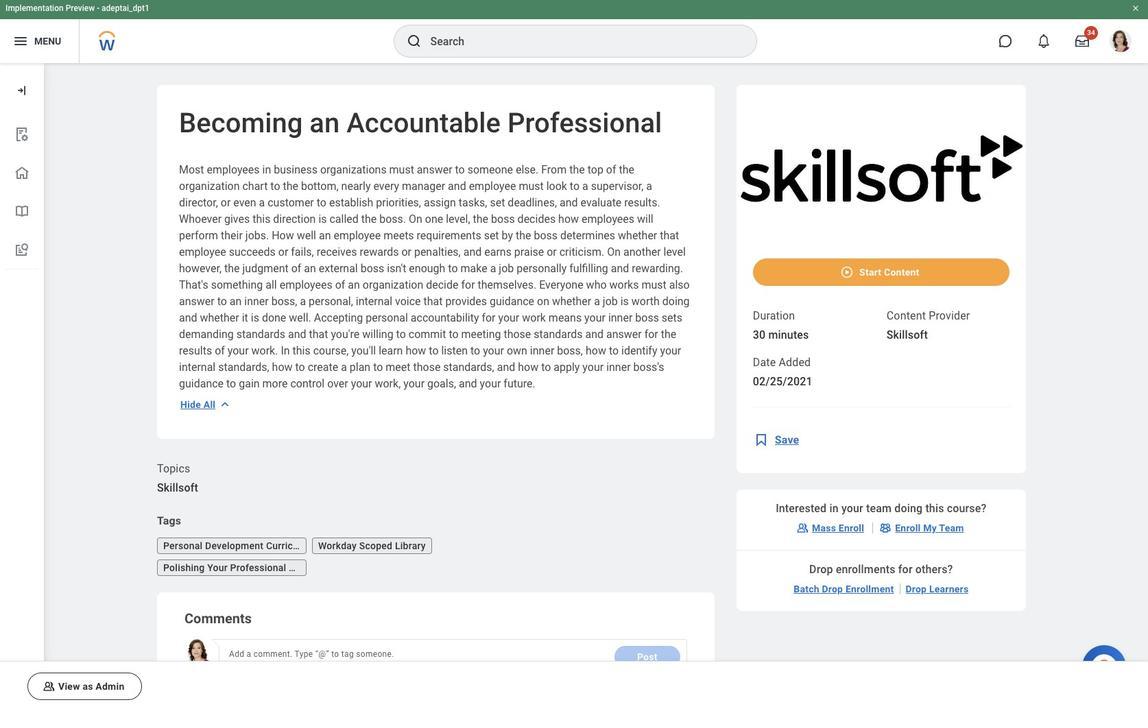 Task type: locate. For each thing, give the bounding box(es) containing it.
internal up personal at the left top of the page
[[356, 295, 392, 308]]

1 vertical spatial in
[[830, 502, 839, 515]]

0 horizontal spatial that
[[309, 328, 328, 341]]

view as admin button
[[27, 673, 142, 700]]

and down the who
[[585, 328, 604, 341]]

media classroom image
[[796, 522, 809, 535], [42, 680, 56, 693]]

1 vertical spatial must
[[519, 180, 544, 193]]

your right means
[[584, 311, 606, 324]]

your up mass enroll
[[841, 502, 863, 515]]

0 vertical spatial those
[[504, 328, 531, 341]]

1 horizontal spatial guidance
[[490, 295, 534, 308]]

your
[[498, 311, 519, 324], [584, 311, 606, 324], [228, 344, 249, 357], [483, 344, 504, 357], [660, 344, 681, 357], [583, 361, 604, 374], [351, 377, 372, 390], [403, 377, 425, 390], [480, 377, 501, 390], [841, 502, 863, 515]]

hide
[[180, 399, 201, 410]]

0 horizontal spatial media classroom image
[[42, 680, 56, 693]]

content inside content provider skillsoft
[[887, 310, 926, 323]]

course?
[[947, 502, 987, 515]]

that up level
[[660, 229, 679, 242]]

post button
[[614, 646, 680, 668]]

to down commit
[[429, 344, 439, 357]]

bottom,
[[301, 180, 339, 193]]

0 vertical spatial this
[[253, 213, 270, 226]]

that up course, at the left of page
[[309, 328, 328, 341]]

2 horizontal spatial this
[[926, 502, 944, 515]]

internal down results
[[179, 361, 216, 374]]

inner down worth
[[608, 311, 633, 324]]

personally
[[517, 262, 567, 275]]

media classroom image left the view
[[42, 680, 56, 693]]

jobs.
[[245, 229, 269, 242]]

someone
[[468, 163, 513, 176]]

earns
[[484, 246, 512, 259]]

to
[[455, 163, 465, 176], [270, 180, 280, 193], [570, 180, 580, 193], [317, 196, 326, 209], [448, 262, 458, 275], [217, 295, 227, 308], [396, 328, 406, 341], [449, 328, 459, 341], [429, 344, 439, 357], [471, 344, 480, 357], [609, 344, 619, 357], [295, 361, 305, 374], [373, 361, 383, 374], [541, 361, 551, 374], [226, 377, 236, 390]]

list
[[0, 115, 44, 270]]

on left one
[[409, 213, 422, 226]]

0 horizontal spatial organization
[[179, 180, 240, 193]]

most employees in business organizations must answer to someone else. from the top of the organization chart to the bottom, nearly every manager and employee must look to a supervisor, a director, or even a customer to establish priorities, assign tasks, set deadlines, and evaluate results. whoever gives this direction is called the boss. on one level, the boss decides how employees will perform their jobs. how well an employee meets requirements set by the boss determines whether that employee succeeds or fails, receives rewards or penalties, and earns praise or criticism. on another level however, the judgment of an external boss isn't enough to make a job personally fulfilling and rewarding. that's something all employees of an organization decide for themselves. everyone who works must also answer to an inner boss, a personal, internal voice that provides guidance on whether a job is worth doing and whether it is done well. accepting personal accountability for your work means your inner boss sets demanding standards and that you're willing to commit to meeting those standards and answer for the results of your work. in this course, you'll learn how to listen to your own inner boss, how to identify your internal standards, how to create a plan to meet those standards, and how to apply your inner boss's guidance to gain more control over your work, your goals, and your future.
[[179, 163, 690, 390]]

answer up identify
[[606, 328, 642, 341]]

0 vertical spatial employees
[[207, 163, 260, 176]]

and down well.
[[288, 328, 306, 341]]

personal
[[366, 311, 408, 324]]

content left provider on the top right
[[887, 310, 926, 323]]

rewarding.
[[632, 262, 683, 275]]

0 vertical spatial is
[[319, 213, 327, 226]]

course details element
[[736, 85, 1026, 628]]

a down the top
[[582, 180, 588, 193]]

in inside most employees in business organizations must answer to someone else. from the top of the organization chart to the bottom, nearly every manager and employee must look to a supervisor, a director, or even a customer to establish priorities, assign tasks, set deadlines, and evaluate results. whoever gives this direction is called the boss. on one level, the boss decides how employees will perform their jobs. how well an employee meets requirements set by the boss determines whether that employee succeeds or fails, receives rewards or penalties, and earns praise or criticism. on another level however, the judgment of an external boss isn't enough to make a job personally fulfilling and rewarding. that's something all employees of an organization decide for themselves. everyone who works must also answer to an inner boss, a personal, internal voice that provides guidance on whether a job is worth doing and whether it is done well. accepting personal accountability for your work means your inner boss sets demanding standards and that you're willing to commit to meeting those standards and answer for the results of your work. in this course, you'll learn how to listen to your own inner boss, how to identify your internal standards, how to create a plan to meet those standards, and how to apply your inner boss's guidance to gain more control over your work, your goals, and your future.
[[262, 163, 271, 176]]

0 horizontal spatial answer
[[179, 295, 214, 308]]

employee down called
[[334, 229, 381, 242]]

of down "demanding"
[[215, 344, 225, 357]]

how up future.
[[518, 361, 539, 374]]

1 horizontal spatial this
[[293, 344, 310, 357]]

to up decide
[[448, 262, 458, 275]]

organization up director,
[[179, 180, 240, 193]]

in up mass enroll link
[[830, 502, 839, 515]]

will
[[637, 213, 653, 226]]

book open image
[[14, 203, 30, 219]]

guidance down themselves.
[[490, 295, 534, 308]]

1 horizontal spatial enroll
[[895, 523, 921, 534]]

1 horizontal spatial that
[[424, 295, 443, 308]]

organization down isn't
[[363, 278, 423, 291]]

2 vertical spatial that
[[309, 328, 328, 341]]

personal development curriculum workday scoped library
[[163, 540, 426, 551]]

the down sets
[[661, 328, 676, 341]]

duration
[[753, 310, 795, 323]]

employee down the someone
[[469, 180, 516, 193]]

2 horizontal spatial employee
[[469, 180, 516, 193]]

is left called
[[319, 213, 327, 226]]

more
[[262, 377, 288, 390]]

set
[[490, 196, 505, 209], [484, 229, 499, 242]]

professional inside the tags "element"
[[230, 562, 286, 573]]

2 vertical spatial is
[[251, 311, 259, 324]]

deadlines,
[[508, 196, 557, 209]]

is down 'works'
[[621, 295, 629, 308]]

1 vertical spatial employee
[[334, 229, 381, 242]]

1 vertical spatial skillsoft
[[157, 481, 198, 495]]

batch drop enrollment
[[794, 584, 894, 595]]

0 horizontal spatial boss,
[[271, 295, 297, 308]]

your left work.
[[228, 344, 249, 357]]

inbox large image
[[1075, 34, 1089, 48]]

2 vertical spatial answer
[[606, 328, 642, 341]]

boss, up apply
[[557, 344, 583, 357]]

a
[[582, 180, 588, 193], [646, 180, 652, 193], [259, 196, 265, 209], [490, 262, 496, 275], [300, 295, 306, 308], [594, 295, 600, 308], [341, 361, 347, 374]]

1 horizontal spatial standards,
[[443, 361, 494, 374]]

0 horizontal spatial in
[[262, 163, 271, 176]]

0 horizontal spatial must
[[389, 163, 414, 176]]

1 horizontal spatial answer
[[417, 163, 452, 176]]

look
[[546, 180, 567, 193]]

job down the who
[[603, 295, 618, 308]]

team
[[939, 523, 964, 534]]

an down something
[[230, 295, 242, 308]]

close environment banner image
[[1132, 4, 1140, 12]]

doing up enroll my team 'link'
[[895, 502, 923, 515]]

0 vertical spatial content
[[884, 267, 919, 278]]

standards, down listen
[[443, 361, 494, 374]]

1 vertical spatial this
[[293, 344, 310, 357]]

contact card matrix manager image
[[879, 522, 892, 535]]

their
[[221, 229, 243, 242]]

employees down evaluate
[[582, 213, 634, 226]]

those
[[504, 328, 531, 341], [413, 361, 441, 374]]

standards,
[[218, 361, 269, 374], [443, 361, 494, 374]]

0 horizontal spatial those
[[413, 361, 441, 374]]

1 vertical spatial answer
[[179, 295, 214, 308]]

2 horizontal spatial employees
[[582, 213, 634, 226]]

1 vertical spatial is
[[621, 295, 629, 308]]

must
[[389, 163, 414, 176], [519, 180, 544, 193], [642, 278, 666, 291]]

how down in at the left of the page
[[272, 361, 293, 374]]

0 horizontal spatial professional
[[230, 562, 286, 573]]

to right look
[[570, 180, 580, 193]]

content inside button
[[884, 267, 919, 278]]

2 vertical spatial employees
[[280, 278, 332, 291]]

0 vertical spatial doing
[[662, 295, 690, 308]]

2 horizontal spatial is
[[621, 295, 629, 308]]

this up my
[[926, 502, 944, 515]]

doing inside most employees in business organizations must answer to someone else. from the top of the organization chart to the bottom, nearly every manager and employee must look to a supervisor, a director, or even a customer to establish priorities, assign tasks, set deadlines, and evaluate results. whoever gives this direction is called the boss. on one level, the boss decides how employees will perform their jobs. how well an employee meets requirements set by the boss determines whether that employee succeeds or fails, receives rewards or penalties, and earns praise or criticism. on another level however, the judgment of an external boss isn't enough to make a job personally fulfilling and rewarding. that's something all employees of an organization decide for themselves. everyone who works must also answer to an inner boss, a personal, internal voice that provides guidance on whether a job is worth doing and whether it is done well. accepting personal accountability for your work means your inner boss sets demanding standards and that you're willing to commit to meeting those standards and answer for the results of your work. in this course, you'll learn how to listen to your own inner boss, how to identify your internal standards, how to create a plan to meet those standards, and how to apply your inner boss's guidance to gain more control over your work, your goals, and your future.
[[662, 295, 690, 308]]

standards
[[236, 328, 285, 341], [534, 328, 583, 341]]

employees up chart
[[207, 163, 260, 176]]

0 vertical spatial employee
[[469, 180, 516, 193]]

workday
[[318, 540, 357, 551]]

employees up personal,
[[280, 278, 332, 291]]

answer
[[417, 163, 452, 176], [179, 295, 214, 308], [606, 328, 642, 341]]

your left work
[[498, 311, 519, 324]]

accountability
[[411, 311, 479, 324]]

boss down 'decides'
[[534, 229, 558, 242]]

make
[[461, 262, 487, 275]]

apply
[[554, 361, 580, 374]]

direction
[[273, 213, 316, 226]]

1 vertical spatial whether
[[552, 295, 591, 308]]

0 horizontal spatial whether
[[200, 311, 239, 324]]

notifications large image
[[1037, 34, 1051, 48]]

save
[[775, 434, 799, 447]]

to left identify
[[609, 344, 619, 357]]

every
[[373, 180, 399, 193]]

skillsoft down topics
[[157, 481, 198, 495]]

inner
[[244, 295, 269, 308], [608, 311, 633, 324], [530, 344, 554, 357], [606, 361, 631, 374]]

justify image
[[12, 33, 29, 49]]

the down tasks,
[[473, 213, 488, 226]]

must up every
[[389, 163, 414, 176]]

skillsoft inside content provider skillsoft
[[887, 329, 928, 342]]

willing
[[362, 328, 393, 341]]

1 vertical spatial professional
[[230, 562, 286, 573]]

drop right the batch
[[822, 584, 843, 595]]

1 vertical spatial job
[[603, 295, 618, 308]]

or up personally
[[547, 246, 557, 259]]

2 vertical spatial this
[[926, 502, 944, 515]]

drop
[[809, 563, 833, 576], [822, 584, 843, 595], [906, 584, 927, 595]]

1 horizontal spatial standards
[[534, 328, 583, 341]]

34 button
[[1067, 26, 1098, 56]]

34
[[1087, 29, 1095, 36]]

meets
[[384, 229, 414, 242]]

1 horizontal spatial on
[[607, 246, 621, 259]]

is right it
[[251, 311, 259, 324]]

or left 'even'
[[221, 196, 231, 209]]

that's
[[179, 278, 208, 291]]

1 horizontal spatial employee
[[334, 229, 381, 242]]

media classroom image inside view as admin button
[[42, 680, 56, 693]]

an
[[310, 107, 340, 139], [319, 229, 331, 242], [304, 262, 316, 275], [348, 278, 360, 291], [230, 295, 242, 308]]

1 horizontal spatial doing
[[895, 502, 923, 515]]

0 vertical spatial in
[[262, 163, 271, 176]]

content right start
[[884, 267, 919, 278]]

1 horizontal spatial job
[[603, 295, 618, 308]]

you're
[[331, 328, 360, 341]]

comments
[[185, 610, 252, 627]]

answer down that's
[[179, 295, 214, 308]]

0 horizontal spatial job
[[499, 262, 514, 275]]

standards down means
[[534, 328, 583, 341]]

1 vertical spatial media classroom image
[[42, 680, 56, 693]]

in
[[262, 163, 271, 176], [830, 502, 839, 515]]

those up the goals, on the bottom of page
[[413, 361, 441, 374]]

1 horizontal spatial whether
[[552, 295, 591, 308]]

-
[[97, 3, 100, 13]]

the right "by"
[[516, 229, 531, 242]]

as
[[83, 681, 93, 692]]

for left others? on the right bottom of the page
[[898, 563, 913, 576]]

media classroom image down interested
[[796, 522, 809, 535]]

to down meeting
[[471, 344, 480, 357]]

post
[[637, 652, 658, 663]]

0 vertical spatial that
[[660, 229, 679, 242]]

1 horizontal spatial in
[[830, 502, 839, 515]]

2 standards from the left
[[534, 328, 583, 341]]

0 horizontal spatial employees
[[207, 163, 260, 176]]

30
[[753, 329, 766, 342]]

this right in at the left of the page
[[293, 344, 310, 357]]

1 horizontal spatial media classroom image
[[796, 522, 809, 535]]

interested in your team doing this course?
[[776, 502, 987, 515]]

must down rewarding. on the right top of page
[[642, 278, 666, 291]]

1 horizontal spatial is
[[319, 213, 327, 226]]

batch
[[794, 584, 819, 595]]

team
[[866, 502, 892, 515]]

0 horizontal spatial enroll
[[839, 523, 864, 534]]

and up 'works'
[[611, 262, 629, 275]]

means
[[549, 311, 582, 324]]

1 vertical spatial organization
[[363, 278, 423, 291]]

inner up it
[[244, 295, 269, 308]]

gives
[[224, 213, 250, 226]]

media classroom image inside mass enroll link
[[796, 522, 809, 535]]

0 horizontal spatial doing
[[662, 295, 690, 308]]

worth
[[632, 295, 660, 308]]

enroll left my
[[895, 523, 921, 534]]

that down decide
[[424, 295, 443, 308]]

boss
[[491, 213, 515, 226], [534, 229, 558, 242], [361, 262, 384, 275], [635, 311, 659, 324]]

scoped
[[359, 540, 393, 551]]

2 horizontal spatial must
[[642, 278, 666, 291]]

1 vertical spatial set
[[484, 229, 499, 242]]

skillsoft down start content
[[887, 329, 928, 342]]

a down the who
[[594, 295, 600, 308]]

0 horizontal spatial standards,
[[218, 361, 269, 374]]

1 horizontal spatial boss,
[[557, 344, 583, 357]]

how left identify
[[586, 344, 606, 357]]

on left "another"
[[607, 246, 621, 259]]

enough
[[409, 262, 445, 275]]

standards, up 'gain'
[[218, 361, 269, 374]]

enroll my team link
[[873, 517, 972, 539]]

media classroom image for mass enroll
[[796, 522, 809, 535]]

judgment
[[242, 262, 289, 275]]

0 horizontal spatial standards
[[236, 328, 285, 341]]

chart
[[242, 180, 268, 193]]

menu banner
[[0, 0, 1148, 63]]

1 vertical spatial internal
[[179, 361, 216, 374]]

top
[[588, 163, 603, 176]]

1 horizontal spatial skillsoft
[[887, 329, 928, 342]]

professional down personal development curriculum link
[[230, 562, 286, 573]]

fails,
[[291, 246, 314, 259]]

standards up work.
[[236, 328, 285, 341]]

priorities,
[[376, 196, 421, 209]]

adeptai_dpt1
[[102, 3, 149, 13]]

0 vertical spatial media classroom image
[[796, 522, 809, 535]]

start content button
[[753, 259, 1009, 286]]

0 vertical spatial whether
[[618, 229, 657, 242]]

report parameter image
[[14, 126, 30, 143]]

1 horizontal spatial professional
[[508, 107, 662, 139]]

a up well.
[[300, 295, 306, 308]]

0 horizontal spatial employee
[[179, 246, 226, 259]]

this up jobs.
[[253, 213, 270, 226]]

0 horizontal spatial guidance
[[179, 377, 224, 390]]

2 standards, from the left
[[443, 361, 494, 374]]

0 vertical spatial guidance
[[490, 295, 534, 308]]

enrollment
[[846, 584, 894, 595]]

my
[[923, 523, 937, 534]]

minutes
[[768, 329, 809, 342]]

well
[[297, 229, 316, 242]]

to left apply
[[541, 361, 551, 374]]

2 enroll from the left
[[895, 523, 921, 534]]

hide all
[[180, 399, 216, 410]]

0 horizontal spatial on
[[409, 213, 422, 226]]

you'll
[[351, 344, 376, 357]]

to right chart
[[270, 180, 280, 193]]

must up deadlines,
[[519, 180, 544, 193]]

1 horizontal spatial internal
[[356, 295, 392, 308]]

0 vertical spatial professional
[[508, 107, 662, 139]]

in inside the course details element
[[830, 502, 839, 515]]

1 vertical spatial doing
[[895, 502, 923, 515]]

date added 02/25/2021
[[753, 356, 813, 388]]

drop up the batch
[[809, 563, 833, 576]]



Task type: describe. For each thing, give the bounding box(es) containing it.
Search Workday  search field
[[430, 26, 728, 56]]

inner down identify
[[606, 361, 631, 374]]

level,
[[446, 213, 470, 226]]

the up supervisor, at the top right
[[619, 163, 634, 176]]

enroll inside 'link'
[[895, 523, 921, 534]]

it
[[242, 311, 248, 324]]

the up customer
[[283, 180, 298, 193]]

results.
[[624, 196, 660, 209]]

business
[[274, 163, 318, 176]]

1 vertical spatial that
[[424, 295, 443, 308]]

boss up "by"
[[491, 213, 515, 226]]

your up "boss's"
[[660, 344, 681, 357]]

to down something
[[217, 295, 227, 308]]

0 vertical spatial answer
[[417, 163, 452, 176]]

assign
[[424, 196, 456, 209]]

1 enroll from the left
[[839, 523, 864, 534]]

for up meeting
[[482, 311, 496, 324]]

drop enrollments for others?
[[809, 563, 953, 576]]

organizations
[[320, 163, 387, 176]]

and right the goals, on the bottom of page
[[459, 377, 477, 390]]

and down look
[[560, 196, 578, 209]]

for up identify
[[644, 328, 658, 341]]

1 horizontal spatial organization
[[363, 278, 423, 291]]

to up control
[[295, 361, 305, 374]]

1 vertical spatial on
[[607, 246, 621, 259]]

a up results.
[[646, 180, 652, 193]]

accountable
[[346, 107, 501, 139]]

2 vertical spatial must
[[642, 278, 666, 291]]

duration 30 minutes
[[753, 310, 809, 342]]

0 horizontal spatial this
[[253, 213, 270, 226]]

1 horizontal spatial those
[[504, 328, 531, 341]]

Comment text field
[[226, 646, 606, 671]]

view
[[58, 681, 80, 692]]

0 vertical spatial on
[[409, 213, 422, 226]]

enrollments
[[836, 563, 896, 576]]

criticism.
[[559, 246, 604, 259]]

enroll my team
[[895, 523, 964, 534]]

home image
[[14, 165, 30, 181]]

personal development curriculum link
[[157, 538, 315, 554]]

results
[[179, 344, 212, 357]]

sets
[[662, 311, 682, 324]]

implementation
[[5, 3, 64, 13]]

receives
[[317, 246, 357, 259]]

boss's
[[633, 361, 664, 374]]

boss down worth
[[635, 311, 659, 324]]

your down plan
[[351, 377, 372, 390]]

tags element
[[157, 538, 436, 576]]

accepting
[[314, 311, 363, 324]]

edge
[[289, 562, 311, 573]]

doing inside the course details element
[[895, 502, 923, 515]]

decide
[[426, 278, 458, 291]]

1 standards from the left
[[236, 328, 285, 341]]

0 horizontal spatial skillsoft
[[157, 481, 198, 495]]

to up listen
[[449, 328, 459, 341]]

1 vertical spatial guidance
[[179, 377, 224, 390]]

all
[[204, 399, 216, 410]]

gain
[[239, 377, 260, 390]]

done
[[262, 311, 286, 324]]

2 vertical spatial employee
[[179, 246, 226, 259]]

personal
[[163, 540, 203, 551]]

learners
[[929, 584, 969, 595]]

polishing your professional edge link
[[157, 560, 311, 576]]

for inside the course details element
[[898, 563, 913, 576]]

2 horizontal spatial whether
[[618, 229, 657, 242]]

to right plan
[[373, 361, 383, 374]]

your down meet
[[403, 377, 425, 390]]

to up learn at the left
[[396, 328, 406, 341]]

your left future.
[[480, 377, 501, 390]]

menu button
[[0, 19, 79, 63]]

provider
[[929, 310, 970, 323]]

how down commit
[[406, 344, 426, 357]]

work
[[522, 311, 546, 324]]

future.
[[504, 377, 535, 390]]

chevron up small image
[[218, 398, 232, 412]]

meeting
[[461, 328, 501, 341]]

create
[[308, 361, 338, 374]]

1 vertical spatial employees
[[582, 213, 634, 226]]

your right apply
[[583, 361, 604, 374]]

rewards
[[360, 246, 399, 259]]

development
[[205, 540, 264, 551]]

how up the "determines"
[[558, 213, 579, 226]]

drop for drop enrollments for others?
[[809, 563, 833, 576]]

2 horizontal spatial answer
[[606, 328, 642, 341]]

0 vertical spatial must
[[389, 163, 414, 176]]

0 horizontal spatial is
[[251, 311, 259, 324]]

for up provides
[[461, 278, 475, 291]]

0 vertical spatial set
[[490, 196, 505, 209]]

to down bottom,
[[317, 196, 326, 209]]

of right the top
[[606, 163, 616, 176]]

boss down rewards
[[361, 262, 384, 275]]

search image
[[406, 33, 422, 49]]

and up make
[[463, 246, 482, 259]]

everyone
[[539, 278, 583, 291]]

another
[[623, 246, 661, 259]]

an up organizations
[[310, 107, 340, 139]]

0 vertical spatial boss,
[[271, 295, 297, 308]]

profile logan mcneil image
[[1110, 30, 1132, 55]]

02/25/2021
[[753, 375, 813, 388]]

an down external
[[348, 278, 360, 291]]

added
[[779, 356, 811, 369]]

view as admin
[[58, 681, 124, 692]]

to left 'gain'
[[226, 377, 236, 390]]

evaluate
[[581, 196, 622, 209]]

workday scoped library link
[[312, 538, 432, 554]]

implementation preview -   adeptai_dpt1
[[5, 3, 149, 13]]

mass
[[812, 523, 836, 534]]

work,
[[375, 377, 401, 390]]

0 vertical spatial job
[[499, 262, 514, 275]]

succeeds
[[229, 246, 276, 259]]

your inside the course details element
[[841, 502, 863, 515]]

tags
[[157, 514, 181, 527]]

listen
[[441, 344, 468, 357]]

your down meeting
[[483, 344, 504, 357]]

1 vertical spatial those
[[413, 361, 441, 374]]

start content
[[859, 267, 919, 278]]

perform
[[179, 229, 218, 242]]

play circle image
[[840, 266, 854, 279]]

1 standards, from the left
[[218, 361, 269, 374]]

over
[[327, 377, 348, 390]]

drop for drop learners
[[906, 584, 927, 595]]

customer
[[268, 196, 314, 209]]

1 horizontal spatial employees
[[280, 278, 332, 291]]

the left the top
[[569, 163, 585, 176]]

and down own
[[497, 361, 515, 374]]

something
[[211, 278, 263, 291]]

an right "well"
[[319, 229, 331, 242]]

your
[[207, 562, 228, 573]]

topics
[[157, 462, 190, 475]]

own
[[507, 344, 527, 357]]

0 vertical spatial internal
[[356, 295, 392, 308]]

how
[[272, 229, 294, 242]]

establish
[[329, 196, 373, 209]]

commit
[[409, 328, 446, 341]]

provides
[[445, 295, 487, 308]]

this inside the course details element
[[926, 502, 944, 515]]

a left plan
[[341, 361, 347, 374]]

or down meets
[[402, 246, 411, 259]]

the up something
[[224, 262, 240, 275]]

identify
[[621, 344, 657, 357]]

personal,
[[309, 295, 353, 308]]

one
[[425, 213, 443, 226]]

1 horizontal spatial must
[[519, 180, 544, 193]]

2 vertical spatial whether
[[200, 311, 239, 324]]

0 horizontal spatial internal
[[179, 361, 216, 374]]

transformation import image
[[15, 84, 29, 97]]

voice
[[395, 295, 421, 308]]

isn't
[[387, 262, 406, 275]]

external
[[319, 262, 358, 275]]

media classroom image for view as admin
[[42, 680, 56, 693]]

even
[[233, 196, 256, 209]]

a down earns at the top left of page
[[490, 262, 496, 275]]

tasks,
[[459, 196, 487, 209]]

0 vertical spatial organization
[[179, 180, 240, 193]]

and up tasks,
[[448, 180, 466, 193]]

well.
[[289, 311, 311, 324]]

an down 'fails,'
[[304, 262, 316, 275]]

drop learners link
[[900, 578, 974, 600]]

or down how
[[278, 246, 288, 259]]

to left the someone
[[455, 163, 465, 176]]

the left boss. on the left of page
[[361, 213, 377, 226]]

2 horizontal spatial that
[[660, 229, 679, 242]]

and up "demanding"
[[179, 311, 197, 324]]

learn
[[379, 344, 403, 357]]

by
[[502, 229, 513, 242]]

control
[[290, 377, 325, 390]]

of down external
[[335, 278, 345, 291]]

polishing
[[163, 562, 205, 573]]

goals,
[[427, 377, 456, 390]]

media mylearning image
[[753, 432, 769, 449]]

inner right own
[[530, 344, 554, 357]]

of down 'fails,'
[[291, 262, 301, 275]]

1 vertical spatial boss,
[[557, 344, 583, 357]]

batch drop enrollment link
[[788, 578, 900, 600]]

a right 'even'
[[259, 196, 265, 209]]

penalties,
[[414, 246, 461, 259]]



Task type: vqa. For each thing, say whether or not it's contained in the screenshot.
or
yes



